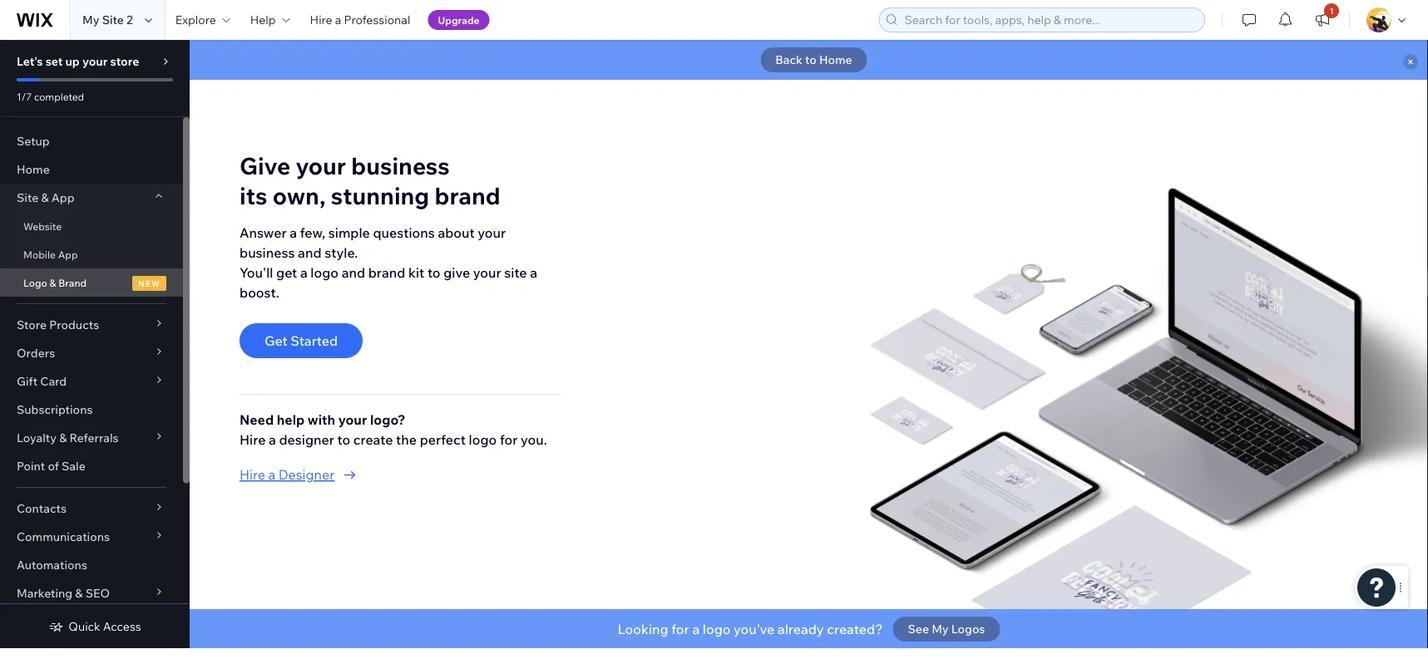 Task type: vqa. For each thing, say whether or not it's contained in the screenshot.
2
yes



Task type: describe. For each thing, give the bounding box(es) containing it.
stunning
[[331, 181, 430, 210]]

access
[[103, 620, 141, 635]]

few,
[[300, 225, 326, 241]]

brand
[[58, 277, 87, 289]]

give your business its own, stunning brand
[[240, 151, 501, 210]]

1 horizontal spatial site
[[102, 12, 124, 27]]

its
[[240, 181, 267, 210]]

questions
[[373, 225, 435, 241]]

need
[[240, 412, 274, 429]]

loyalty & referrals button
[[0, 424, 183, 453]]

hire a professional
[[310, 12, 411, 27]]

get started button
[[240, 324, 363, 359]]

create
[[354, 432, 393, 449]]

simple
[[328, 225, 370, 241]]

of
[[48, 459, 59, 474]]

hire for hire a designer
[[240, 467, 265, 484]]

the
[[396, 432, 417, 449]]

seo
[[85, 587, 110, 601]]

contacts button
[[0, 495, 183, 523]]

designer
[[279, 467, 335, 484]]

get
[[265, 333, 288, 350]]

a inside button
[[268, 467, 276, 484]]

you'll
[[240, 265, 273, 281]]

a right get
[[300, 265, 308, 281]]

kit
[[409, 265, 425, 281]]

my site 2
[[82, 12, 133, 27]]

logo inside the answer a few, simple questions about your business and style. you'll get a logo and brand kit to give your site a boost.
[[311, 265, 339, 281]]

setup
[[17, 134, 50, 149]]

created?
[[828, 622, 883, 638]]

back to home
[[776, 52, 853, 67]]

& for site
[[41, 191, 49, 205]]

gift
[[17, 374, 38, 389]]

started
[[291, 333, 338, 350]]

explore
[[175, 12, 216, 27]]

upgrade button
[[428, 10, 490, 30]]

hire a professional link
[[300, 0, 421, 40]]

brand inside the answer a few, simple questions about your business and style. you'll get a logo and brand kit to give your site a boost.
[[368, 265, 406, 281]]

back to home alert
[[190, 40, 1429, 80]]

your left site
[[473, 265, 502, 281]]

to inside the answer a few, simple questions about your business and style. you'll get a logo and brand kit to give your site a boost.
[[428, 265, 441, 281]]

home link
[[0, 156, 183, 184]]

you've
[[734, 622, 775, 638]]

looking
[[618, 622, 669, 638]]

my inside button
[[932, 623, 949, 637]]

a inside 'link'
[[335, 12, 342, 27]]

contacts
[[17, 502, 67, 516]]

new
[[138, 278, 161, 289]]

give
[[240, 151, 291, 180]]

1/7
[[17, 90, 32, 103]]

communications
[[17, 530, 110, 545]]

site & app button
[[0, 184, 183, 212]]

your inside need help with your logo? hire a designer to create the perfect logo for you.
[[338, 412, 367, 429]]

1
[[1330, 5, 1334, 16]]

to inside need help with your logo? hire a designer to create the perfect logo for you.
[[337, 432, 351, 449]]

professional
[[344, 12, 411, 27]]

marketing
[[17, 587, 73, 601]]

for inside need help with your logo? hire a designer to create the perfect logo for you.
[[500, 432, 518, 449]]

orders
[[17, 346, 55, 361]]

need help with your logo? hire a designer to create the perfect logo for you.
[[240, 412, 547, 449]]

a left few,
[[290, 225, 297, 241]]

logo
[[23, 277, 47, 289]]

store products
[[17, 318, 99, 332]]

& for marketing
[[75, 587, 83, 601]]

give
[[444, 265, 470, 281]]

business inside give your business its own, stunning brand
[[351, 151, 450, 180]]

website link
[[0, 212, 183, 241]]

mobile app
[[23, 248, 78, 261]]

orders button
[[0, 340, 183, 368]]

get
[[276, 265, 297, 281]]

1 vertical spatial and
[[342, 265, 365, 281]]

answer
[[240, 225, 287, 241]]

with
[[308, 412, 335, 429]]

1/7 completed
[[17, 90, 84, 103]]

a inside need help with your logo? hire a designer to create the perfect logo for you.
[[269, 432, 276, 449]]

your right about
[[478, 225, 506, 241]]

setup link
[[0, 127, 183, 156]]

brand inside give your business its own, stunning brand
[[435, 181, 501, 210]]

up
[[65, 54, 80, 69]]

website
[[23, 220, 62, 233]]

help button
[[240, 0, 300, 40]]

2 horizontal spatial logo
[[703, 622, 731, 638]]

answer a few, simple questions about your business and style. you'll get a logo and brand kit to give your site a boost.
[[240, 225, 538, 301]]

back to home button
[[761, 47, 868, 72]]

you.
[[521, 432, 547, 449]]

see my logos
[[908, 623, 986, 637]]

automations
[[17, 558, 87, 573]]

get started
[[265, 333, 338, 350]]

help
[[250, 12, 276, 27]]



Task type: locate. For each thing, give the bounding box(es) containing it.
& inside dropdown button
[[59, 431, 67, 446]]

0 horizontal spatial for
[[500, 432, 518, 449]]

a down need
[[269, 432, 276, 449]]

logo?
[[370, 412, 406, 429]]

set
[[46, 54, 63, 69]]

quick access
[[69, 620, 141, 635]]

card
[[40, 374, 67, 389]]

business
[[351, 151, 450, 180], [240, 245, 295, 261]]

my left 2
[[82, 12, 99, 27]]

1 vertical spatial hire
[[240, 432, 266, 449]]

my right see
[[932, 623, 949, 637]]

hire right 'help' button
[[310, 12, 333, 27]]

& right logo
[[50, 277, 56, 289]]

completed
[[34, 90, 84, 103]]

brand left the kit at the left top of the page
[[368, 265, 406, 281]]

1 vertical spatial my
[[932, 623, 949, 637]]

app inside popup button
[[51, 191, 75, 205]]

hire a designer
[[240, 467, 335, 484]]

store
[[110, 54, 139, 69]]

home inside sidebar element
[[17, 162, 50, 177]]

quick
[[69, 620, 100, 635]]

for
[[500, 432, 518, 449], [672, 622, 690, 638]]

your inside sidebar element
[[82, 54, 108, 69]]

perfect
[[420, 432, 466, 449]]

back
[[776, 52, 803, 67]]

logos
[[952, 623, 986, 637]]

logo right perfect
[[469, 432, 497, 449]]

& right the loyalty
[[59, 431, 67, 446]]

logo & brand
[[23, 277, 87, 289]]

point of sale
[[17, 459, 86, 474]]

0 vertical spatial home
[[820, 52, 853, 67]]

1 vertical spatial brand
[[368, 265, 406, 281]]

loyalty
[[17, 431, 57, 446]]

style.
[[325, 245, 358, 261]]

2 vertical spatial to
[[337, 432, 351, 449]]

and down 'style.'
[[342, 265, 365, 281]]

hire inside need help with your logo? hire a designer to create the perfect logo for you.
[[240, 432, 266, 449]]

sale
[[62, 459, 86, 474]]

& for logo
[[50, 277, 56, 289]]

communications button
[[0, 523, 183, 552]]

hire a designer button
[[240, 465, 561, 485]]

about
[[438, 225, 475, 241]]

1 horizontal spatial for
[[672, 622, 690, 638]]

store products button
[[0, 311, 183, 340]]

point of sale link
[[0, 453, 183, 481]]

0 horizontal spatial logo
[[311, 265, 339, 281]]

logo down 'style.'
[[311, 265, 339, 281]]

store
[[17, 318, 47, 332]]

Search for tools, apps, help & more... field
[[900, 8, 1200, 32]]

business inside the answer a few, simple questions about your business and style. you'll get a logo and brand kit to give your site a boost.
[[240, 245, 295, 261]]

products
[[49, 318, 99, 332]]

already
[[778, 622, 825, 638]]

1 vertical spatial app
[[58, 248, 78, 261]]

1 vertical spatial home
[[17, 162, 50, 177]]

0 vertical spatial app
[[51, 191, 75, 205]]

help
[[277, 412, 305, 429]]

1 horizontal spatial to
[[428, 265, 441, 281]]

1 vertical spatial logo
[[469, 432, 497, 449]]

looking for a logo you've already created?
[[618, 622, 883, 638]]

hire down need
[[240, 432, 266, 449]]

1 button
[[1305, 0, 1342, 40]]

and
[[298, 245, 322, 261], [342, 265, 365, 281]]

0 vertical spatial and
[[298, 245, 322, 261]]

boost.
[[240, 285, 279, 301]]

0 vertical spatial my
[[82, 12, 99, 27]]

0 vertical spatial for
[[500, 432, 518, 449]]

site
[[505, 265, 527, 281]]

0 horizontal spatial site
[[17, 191, 38, 205]]

0 horizontal spatial to
[[337, 432, 351, 449]]

to right the kit at the left top of the page
[[428, 265, 441, 281]]

a left professional
[[335, 12, 342, 27]]

your
[[82, 54, 108, 69], [296, 151, 346, 180], [478, 225, 506, 241], [473, 265, 502, 281], [338, 412, 367, 429]]

logo
[[311, 265, 339, 281], [469, 432, 497, 449], [703, 622, 731, 638]]

your inside give your business its own, stunning brand
[[296, 151, 346, 180]]

to right back
[[806, 52, 817, 67]]

site left 2
[[102, 12, 124, 27]]

logo left you've
[[703, 622, 731, 638]]

1 horizontal spatial and
[[342, 265, 365, 281]]

home down setup on the top left of page
[[17, 162, 50, 177]]

gift card button
[[0, 368, 183, 396]]

& inside "dropdown button"
[[75, 587, 83, 601]]

1 horizontal spatial my
[[932, 623, 949, 637]]

0 horizontal spatial business
[[240, 245, 295, 261]]

0 vertical spatial to
[[806, 52, 817, 67]]

a
[[335, 12, 342, 27], [290, 225, 297, 241], [300, 265, 308, 281], [530, 265, 538, 281], [269, 432, 276, 449], [268, 467, 276, 484], [693, 622, 700, 638]]

0 vertical spatial hire
[[310, 12, 333, 27]]

1 horizontal spatial logo
[[469, 432, 497, 449]]

see my logos button
[[893, 618, 1001, 642]]

0 vertical spatial brand
[[435, 181, 501, 210]]

& left seo
[[75, 587, 83, 601]]

hire left 'designer'
[[240, 467, 265, 484]]

let's set up your store
[[17, 54, 139, 69]]

1 horizontal spatial business
[[351, 151, 450, 180]]

site up website
[[17, 191, 38, 205]]

hire for hire a professional
[[310, 12, 333, 27]]

your up create
[[338, 412, 367, 429]]

0 vertical spatial business
[[351, 151, 450, 180]]

designer
[[279, 432, 335, 449]]

for right looking
[[672, 622, 690, 638]]

& inside popup button
[[41, 191, 49, 205]]

gift card
[[17, 374, 67, 389]]

business down answer
[[240, 245, 295, 261]]

business up stunning
[[351, 151, 450, 180]]

1 vertical spatial business
[[240, 245, 295, 261]]

a left 'designer'
[[268, 467, 276, 484]]

site & app
[[17, 191, 75, 205]]

2
[[127, 12, 133, 27]]

1 horizontal spatial brand
[[435, 181, 501, 210]]

app
[[51, 191, 75, 205], [58, 248, 78, 261]]

2 horizontal spatial to
[[806, 52, 817, 67]]

1 vertical spatial site
[[17, 191, 38, 205]]

site
[[102, 12, 124, 27], [17, 191, 38, 205]]

subscriptions link
[[0, 396, 183, 424]]

1 horizontal spatial home
[[820, 52, 853, 67]]

1 vertical spatial to
[[428, 265, 441, 281]]

to left create
[[337, 432, 351, 449]]

sidebar element
[[0, 40, 190, 650]]

home right back
[[820, 52, 853, 67]]

0 horizontal spatial and
[[298, 245, 322, 261]]

your right up
[[82, 54, 108, 69]]

0 vertical spatial site
[[102, 12, 124, 27]]

site inside popup button
[[17, 191, 38, 205]]

app right mobile
[[58, 248, 78, 261]]

0 horizontal spatial home
[[17, 162, 50, 177]]

and down few,
[[298, 245, 322, 261]]

& for loyalty
[[59, 431, 67, 446]]

app up website
[[51, 191, 75, 205]]

mobile
[[23, 248, 56, 261]]

& up website
[[41, 191, 49, 205]]

subscriptions
[[17, 403, 93, 417]]

referrals
[[69, 431, 119, 446]]

logo inside need help with your logo? hire a designer to create the perfect logo for you.
[[469, 432, 497, 449]]

own,
[[273, 181, 326, 210]]

point
[[17, 459, 45, 474]]

automations link
[[0, 552, 183, 580]]

0 horizontal spatial my
[[82, 12, 99, 27]]

a right site
[[530, 265, 538, 281]]

marketing & seo
[[17, 587, 110, 601]]

hire inside 'link'
[[310, 12, 333, 27]]

0 horizontal spatial brand
[[368, 265, 406, 281]]

home inside button
[[820, 52, 853, 67]]

2 vertical spatial logo
[[703, 622, 731, 638]]

to inside 'back to home' button
[[806, 52, 817, 67]]

2 vertical spatial hire
[[240, 467, 265, 484]]

a right looking
[[693, 622, 700, 638]]

0 vertical spatial logo
[[311, 265, 339, 281]]

marketing & seo button
[[0, 580, 183, 608]]

mobile app link
[[0, 241, 183, 269]]

1 vertical spatial for
[[672, 622, 690, 638]]

your up own,
[[296, 151, 346, 180]]

brand up about
[[435, 181, 501, 210]]

&
[[41, 191, 49, 205], [50, 277, 56, 289], [59, 431, 67, 446], [75, 587, 83, 601]]

my
[[82, 12, 99, 27], [932, 623, 949, 637]]

hire inside button
[[240, 467, 265, 484]]

brand
[[435, 181, 501, 210], [368, 265, 406, 281]]

for left you.
[[500, 432, 518, 449]]

upgrade
[[438, 14, 480, 26]]



